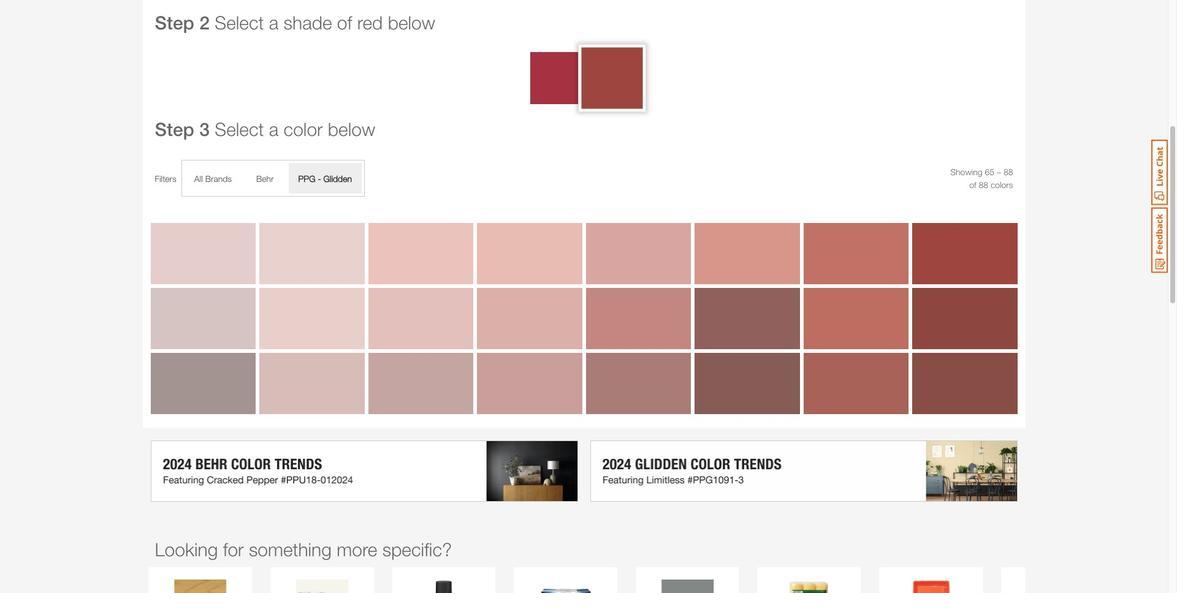 Task type: vqa. For each thing, say whether or not it's contained in the screenshot.
third Shop Now link from right
no



Task type: describe. For each thing, give the bounding box(es) containing it.
promo2 image
[[590, 441, 1018, 502]]

looking for something more specific?
[[155, 539, 452, 560]]

below inside step 3 select a color below
[[328, 119, 375, 140]]

looking
[[155, 539, 218, 560]]

2 / 12 group
[[508, 568, 624, 594]]

spray paint image
[[418, 580, 470, 594]]

65
[[985, 167, 995, 177]]

a for 3
[[269, 119, 279, 140]]

garage floor coatings image
[[540, 580, 592, 594]]

showing 65 – 88 of 88 colors
[[951, 167, 1013, 190]]

3
[[199, 119, 210, 141]]

step 3 select a color below
[[155, 119, 375, 141]]

primers image
[[296, 580, 348, 594]]

1 / 12 group
[[386, 568, 502, 594]]

all
[[194, 173, 203, 184]]

more
[[337, 539, 377, 560]]

0 horizontal spatial 88
[[979, 180, 988, 190]]

5 / 12 group
[[873, 568, 989, 594]]

s
[[228, 173, 232, 184]]

–
[[997, 167, 1001, 177]]

12 / 12 group
[[264, 568, 380, 594]]

shade
[[284, 12, 332, 33]]

step 2 select a shade of red below
[[155, 12, 435, 34]]

a for 2
[[269, 12, 279, 33]]

1 horizontal spatial 88
[[1004, 167, 1013, 177]]



Task type: locate. For each thing, give the bounding box(es) containing it.
of down showing
[[970, 180, 977, 190]]

below right 'red'
[[388, 12, 435, 33]]

3 / 12 group
[[630, 568, 745, 594]]

88 right –
[[1004, 167, 1013, 177]]

of inside showing 65 – 88 of 88 colors
[[970, 180, 977, 190]]

0 vertical spatial below
[[388, 12, 435, 33]]

88
[[1004, 167, 1013, 177], [979, 180, 988, 190]]

4 / 12 group
[[752, 568, 867, 594]]

a left color
[[269, 119, 279, 140]]

1 vertical spatial step
[[155, 119, 194, 141]]

behr
[[256, 173, 274, 184]]

0 vertical spatial select
[[215, 12, 264, 33]]

rollers image
[[783, 580, 835, 594]]

select right 2 at the left of page
[[215, 12, 264, 33]]

select for step 2
[[215, 12, 264, 33]]

exterior stains image
[[174, 580, 226, 594]]

1 vertical spatial of
[[970, 180, 977, 190]]

below
[[388, 12, 435, 33], [328, 119, 375, 140]]

of
[[337, 12, 352, 33], [970, 180, 977, 190]]

step left 2 at the left of page
[[155, 12, 194, 34]]

1 horizontal spatial below
[[388, 12, 435, 33]]

ppg
[[298, 173, 316, 184]]

brand
[[205, 173, 228, 184]]

something
[[249, 539, 332, 560]]

colors
[[991, 180, 1013, 190]]

0 horizontal spatial below
[[328, 119, 375, 140]]

0 vertical spatial of
[[337, 12, 352, 33]]

1 a from the top
[[269, 12, 279, 33]]

promo1 image
[[151, 441, 578, 502]]

11 / 12 group
[[143, 568, 258, 594]]

step for step 2
[[155, 12, 194, 34]]

88 down 65
[[979, 180, 988, 190]]

glidden
[[323, 173, 352, 184]]

2 step from the top
[[155, 119, 194, 141]]

porch & patio paint image
[[661, 580, 714, 594]]

-
[[318, 173, 321, 184]]

for
[[223, 539, 244, 560]]

1 vertical spatial 88
[[979, 180, 988, 190]]

of inside step 2 select a shade of red below
[[337, 12, 352, 33]]

6 / 12 group
[[995, 568, 1111, 594]]

2
[[199, 12, 210, 34]]

below right color
[[328, 119, 375, 140]]

filters
[[155, 173, 176, 184]]

color
[[284, 119, 323, 140]]

trays image
[[905, 580, 957, 594]]

live chat image
[[1152, 140, 1168, 205]]

1 vertical spatial below
[[328, 119, 375, 140]]

a left shade at left top
[[269, 12, 279, 33]]

of left 'red'
[[337, 12, 352, 33]]

select right the 3
[[215, 119, 264, 140]]

specific?
[[382, 539, 452, 560]]

ppg - glidden
[[298, 173, 352, 184]]

2 a from the top
[[269, 119, 279, 140]]

select
[[215, 12, 264, 33], [215, 119, 264, 140]]

1 horizontal spatial of
[[970, 180, 977, 190]]

1 step from the top
[[155, 12, 194, 34]]

step
[[155, 12, 194, 34], [155, 119, 194, 141]]

0 vertical spatial step
[[155, 12, 194, 34]]

red
[[357, 12, 383, 33]]

step for step 3
[[155, 119, 194, 141]]

select inside step 3 select a color below
[[215, 119, 264, 140]]

1 vertical spatial select
[[215, 119, 264, 140]]

0 vertical spatial 88
[[1004, 167, 1013, 177]]

0 vertical spatial a
[[269, 12, 279, 33]]

a inside step 2 select a shade of red below
[[269, 12, 279, 33]]

select inside step 2 select a shade of red below
[[215, 12, 264, 33]]

select for step 3
[[215, 119, 264, 140]]

showing
[[951, 167, 983, 177]]

below inside step 2 select a shade of red below
[[388, 12, 435, 33]]

2 select from the top
[[215, 119, 264, 140]]

step left the 3
[[155, 119, 194, 141]]

0 horizontal spatial of
[[337, 12, 352, 33]]

1 select from the top
[[215, 12, 264, 33]]

feedback link image
[[1152, 207, 1168, 273]]

a inside step 3 select a color below
[[269, 119, 279, 140]]

all brand s
[[194, 173, 232, 184]]

a
[[269, 12, 279, 33], [269, 119, 279, 140]]

1 vertical spatial a
[[269, 119, 279, 140]]



